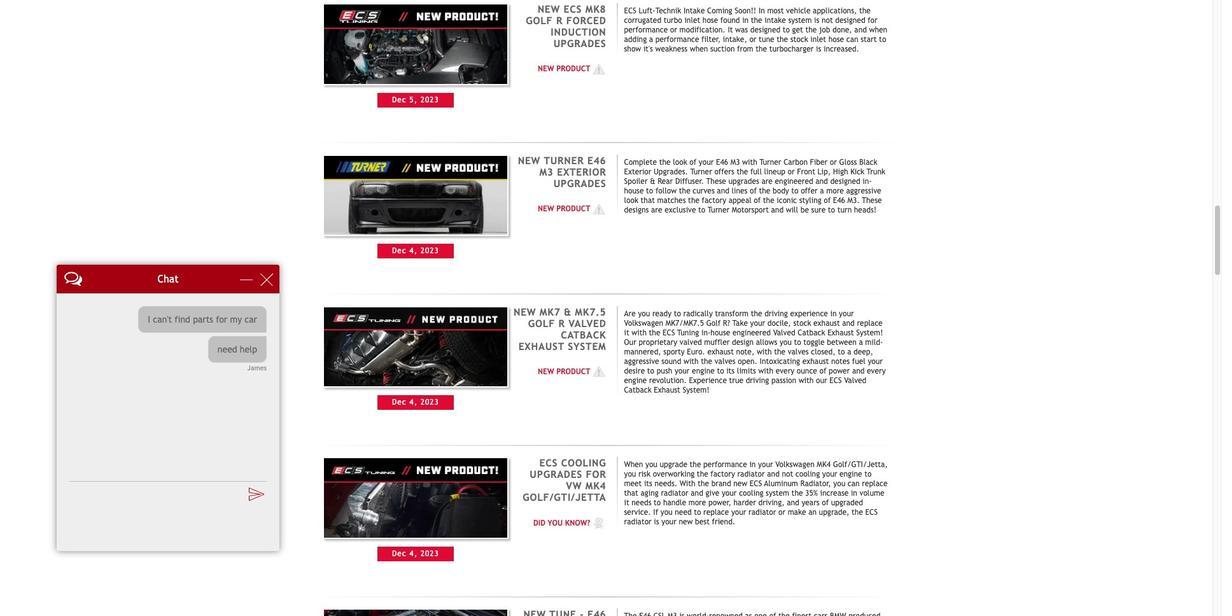 Task type: vqa. For each thing, say whether or not it's contained in the screenshot.


Task type: locate. For each thing, give the bounding box(es) containing it.
0 horizontal spatial aggressive
[[624, 357, 659, 366]]

upgraded
[[831, 499, 863, 508]]

product for new mk7 & mk7.5 golf r valved catback exhaust system
[[556, 367, 590, 376]]

or down the driving,
[[778, 508, 786, 517]]

golf
[[526, 15, 553, 26], [528, 317, 555, 329], [706, 319, 721, 328]]

0 vertical spatial new product
[[538, 64, 590, 73]]

exterior
[[557, 166, 606, 177], [624, 167, 651, 176]]

1 it from the top
[[624, 328, 629, 337]]

of
[[690, 158, 696, 167], [750, 186, 757, 195], [754, 196, 761, 205], [824, 196, 831, 205], [820, 366, 826, 375], [822, 499, 829, 508]]

0 vertical spatial not
[[822, 16, 833, 25]]

with
[[680, 480, 695, 489]]

radically
[[683, 309, 713, 318]]

ecs
[[564, 3, 582, 15], [624, 6, 636, 15], [663, 328, 675, 337], [830, 376, 842, 385], [539, 457, 558, 469], [750, 480, 762, 489], [865, 508, 878, 517]]

turner inside new turner e46 m3 exterior upgrades
[[544, 155, 584, 166]]

1 vertical spatial system!
[[683, 386, 710, 394]]

2023 down new mk7 & mk7.5 golf r valved catback exhaust system image
[[421, 398, 439, 407]]

in
[[742, 16, 749, 25], [830, 309, 837, 318], [749, 461, 756, 469], [851, 489, 857, 498]]

0 horizontal spatial not
[[782, 470, 793, 479]]

in down soon!!
[[742, 16, 749, 25]]

house inside complete the look of your e46 m3 with turner carbon fiber or gloss black exterior upgrades. turner offers the full lineup or front lip, high kick trunk spoiler & rear diffuser. these upgrades are engineered and designed in- house to follow the curves and lines of the body to offer a more aggressive look that matches the factory appeal of the iconic styling of e46 m3. these designs are exclusive to turner motorsport and will be sure to turn heads!
[[624, 186, 644, 195]]

0 horizontal spatial engine
[[624, 376, 647, 385]]

1 horizontal spatial system!
[[856, 328, 883, 337]]

can
[[846, 35, 858, 44], [848, 480, 860, 489]]

ecs left the mk8
[[564, 3, 582, 15]]

filter,
[[701, 35, 721, 44]]

mk7
[[540, 306, 561, 317]]

1 vertical spatial in-
[[701, 328, 711, 337]]

0 vertical spatial 4 image
[[590, 203, 606, 216]]

0 vertical spatial when
[[869, 25, 887, 34]]

1 vertical spatial cooling
[[739, 489, 764, 498]]

1 vertical spatial volkswagen
[[775, 461, 815, 469]]

2 4 image from the top
[[590, 366, 606, 378]]

1 vertical spatial its
[[644, 480, 652, 489]]

1 vertical spatial &
[[564, 306, 572, 317]]

spoiler
[[624, 177, 648, 186]]

styling
[[799, 196, 822, 205]]

1 horizontal spatial these
[[862, 196, 882, 205]]

engine down golf/gti/jetta,
[[840, 470, 862, 479]]

and up aluminum
[[767, 470, 780, 479]]

0 vertical spatial stock
[[790, 35, 808, 44]]

your down brand
[[722, 489, 737, 498]]

4 dec from the top
[[392, 549, 407, 558]]

2 4, from the top
[[409, 398, 418, 407]]

valves down toggle
[[788, 347, 809, 356]]

product for new turner e46 m3 exterior upgrades
[[556, 204, 590, 213]]

0 vertical spatial its
[[726, 366, 735, 375]]

dec down new mk7 & mk7.5 golf r valved catback exhaust system image
[[392, 398, 407, 407]]

dec left 5,
[[392, 95, 407, 104]]

factory up brand
[[711, 470, 735, 479]]

4, down "ecs cooling upgrades for vw mk4 golf/gti/jetta" image
[[409, 549, 418, 558]]

stock down the get
[[790, 35, 808, 44]]

1 horizontal spatial every
[[867, 366, 886, 375]]

e46 up turn
[[833, 196, 845, 205]]

catback down desire at the right of page
[[624, 386, 652, 394]]

1 dec 4, 2023 from the top
[[392, 247, 439, 256]]

you up risk
[[645, 461, 657, 469]]

dec 5, 2023
[[392, 95, 439, 104]]

are down lineup
[[762, 177, 773, 186]]

new mk7 & mk7.5 golf r valved catback exhaust system image
[[323, 306, 508, 388]]

its up aging
[[644, 480, 652, 489]]

appeal
[[729, 196, 752, 205]]

these down the offers at the right top
[[706, 177, 726, 186]]

designs
[[624, 205, 649, 214]]

1 horizontal spatial aggressive
[[846, 186, 881, 195]]

0 vertical spatial dec 4, 2023 link
[[323, 155, 508, 259]]

0 horizontal spatial valved
[[569, 317, 606, 329]]

new product down new turner e46 m3 exterior upgrades
[[538, 204, 590, 213]]

a up it's
[[649, 35, 653, 44]]

your right 'take'
[[750, 319, 765, 328]]

2023 right 5,
[[421, 95, 439, 104]]

& left "rear" at the top of the page
[[650, 177, 655, 186]]

1 vertical spatial engine
[[624, 376, 647, 385]]

3 dec from the top
[[392, 398, 407, 407]]

volkswagen
[[624, 319, 663, 328], [775, 461, 815, 469]]

will
[[786, 205, 798, 214]]

or down turbo
[[670, 25, 677, 34]]

new inside new mk7 & mk7.5 golf r valved catback exhaust system
[[514, 306, 536, 317]]

turner
[[544, 155, 584, 166], [760, 158, 781, 167], [690, 167, 712, 176], [708, 205, 730, 214]]

0 horizontal spatial exhaust
[[519, 340, 565, 352]]

euro.
[[687, 347, 705, 356]]

system
[[568, 340, 606, 352]]

lip,
[[818, 167, 831, 176]]

engine
[[692, 366, 715, 375], [624, 376, 647, 385], [840, 470, 862, 479]]

0 horizontal spatial hose
[[703, 16, 718, 25]]

rear
[[658, 177, 673, 186]]

2 vertical spatial designed
[[830, 177, 860, 186]]

1 vertical spatial upgrades
[[554, 177, 606, 189]]

2 horizontal spatial engine
[[840, 470, 862, 479]]

2 it from the top
[[624, 499, 629, 508]]

4 image
[[590, 63, 606, 76]]

2 2023 from the top
[[421, 247, 439, 256]]

performance
[[624, 25, 668, 34], [655, 35, 699, 44], [703, 461, 747, 469]]

product for new ecs mk8 golf r forced induction upgrades
[[556, 64, 590, 73]]

upgrades inside new turner e46 m3 exterior upgrades
[[554, 177, 606, 189]]

0 vertical spatial in-
[[863, 177, 872, 186]]

radiator down the driving,
[[749, 508, 776, 517]]

0 vertical spatial upgrades
[[554, 38, 606, 49]]

in-
[[863, 177, 872, 186], [701, 328, 711, 337]]

front
[[797, 167, 815, 176]]

1 horizontal spatial that
[[641, 196, 655, 205]]

radiator down service.
[[624, 518, 652, 527]]

0 vertical spatial it
[[624, 328, 629, 337]]

2 vertical spatial replace
[[703, 508, 729, 517]]

show
[[624, 45, 641, 53]]

that inside complete the look of your e46 m3 with turner carbon fiber or gloss black exterior upgrades. turner offers the full lineup or front lip, high kick trunk spoiler & rear diffuser. these upgrades are engineered and designed in- house to follow the curves and lines of the body to offer a more aggressive look that matches the factory appeal of the iconic styling of e46 m3. these designs are exclusive to turner motorsport and will be sure to turn heads!
[[641, 196, 655, 205]]

new down the need
[[679, 518, 693, 527]]

1 vertical spatial replace
[[862, 480, 888, 489]]

new product for forced
[[538, 64, 590, 73]]

more
[[826, 186, 844, 195], [689, 499, 706, 508]]

0 horizontal spatial that
[[624, 489, 638, 498]]

know?
[[565, 519, 590, 528]]

your inside complete the look of your e46 m3 with turner carbon fiber or gloss black exterior upgrades. turner offers the full lineup or front lip, high kick trunk spoiler & rear diffuser. these upgrades are engineered and designed in- house to follow the curves and lines of the body to offer a more aggressive look that matches the factory appeal of the iconic styling of e46 m3. these designs are exclusive to turner motorsport and will be sure to turn heads!
[[699, 158, 714, 167]]

4 image for new turner e46 m3 exterior upgrades
[[590, 203, 606, 216]]

new inside "new ecs mk8 golf r forced induction upgrades"
[[538, 3, 560, 15]]

system!
[[856, 328, 883, 337], [683, 386, 710, 394]]

1 vertical spatial system
[[766, 489, 789, 498]]

of up upgrade,
[[822, 499, 829, 508]]

body
[[773, 186, 789, 195]]

mannered,
[[624, 347, 661, 356]]

0 vertical spatial engineered
[[775, 177, 813, 186]]

it
[[728, 25, 733, 34]]

valved down power
[[844, 376, 867, 385]]

1 vertical spatial exhaust
[[519, 340, 565, 352]]

system down aluminum
[[766, 489, 789, 498]]

volkswagen inside are you ready to radically transform the driving experience in your volkswagen mk7/mk7.5 golf r? take your docile, stock exhaust and replace it with the ecs tuning in-house engineered valved catback exhaust system! our proprietary valved muffler design allows you to toggle between a mild- mannered, sporty euro. exhaust note, with the valves closed, to a deep, aggressive sound with the valves open. intoxicating exhaust notes fuel your desire to push your engine to its limits with every ounce of power and every engine revolution. experience true driving passion with our ecs valved catback exhaust system!
[[624, 319, 663, 328]]

replace up volume
[[862, 480, 888, 489]]

1 horizontal spatial m3
[[730, 158, 740, 167]]

with down intoxicating
[[758, 366, 773, 375]]

dec 4, 2023 down new mk7 & mk7.5 golf r valved catback exhaust system image
[[392, 398, 439, 407]]

engineered inside complete the look of your e46 m3 with turner carbon fiber or gloss black exterior upgrades. turner offers the full lineup or front lip, high kick trunk spoiler & rear diffuser. these upgrades are engineered and designed in- house to follow the curves and lines of the body to offer a more aggressive look that matches the factory appeal of the iconic styling of e46 m3. these designs are exclusive to turner motorsport and will be sure to turn heads!
[[775, 177, 813, 186]]

stock inside ecs luft-technik intake coming soon!!   in most vehicle applications, the corrugated turbo inlet hose found in the intake system is not designed for performance or modification. it was designed to get the job done, and when adding a performance filter, intake, or tune the stock inlet hose can start to show it's weakness when suction from the turbocharger is increased.
[[790, 35, 808, 44]]

1 vertical spatial designed
[[750, 25, 780, 34]]

with
[[742, 158, 757, 167], [632, 328, 647, 337], [757, 347, 772, 356], [684, 357, 699, 366], [758, 366, 773, 375], [799, 376, 814, 385]]

overworking
[[653, 470, 695, 479]]

2 vertical spatial performance
[[703, 461, 747, 469]]

is
[[814, 16, 819, 25], [816, 45, 821, 53], [654, 518, 659, 527]]

valved
[[569, 317, 606, 329], [773, 328, 795, 337], [844, 376, 867, 385]]

mk7.5
[[575, 306, 606, 317]]

new ecs mk8 golf r forced induction upgrades
[[526, 3, 606, 49]]

upgrades left spoiler
[[554, 177, 606, 189]]

1 new product from the top
[[538, 64, 590, 73]]

years
[[802, 499, 820, 508]]

did
[[533, 519, 545, 528]]

valved down docile,
[[773, 328, 795, 337]]

1 horizontal spatial its
[[726, 366, 735, 375]]

stock inside are you ready to radically transform the driving experience in your volkswagen mk7/mk7.5 golf r? take your docile, stock exhaust and replace it with the ecs tuning in-house engineered valved catback exhaust system! our proprietary valved muffler design allows you to toggle between a mild- mannered, sporty euro. exhaust note, with the valves closed, to a deep, aggressive sound with the valves open. intoxicating exhaust notes fuel your desire to push your engine to its limits with every ounce of power and every engine revolution. experience true driving passion with our ecs valved catback exhaust system!
[[793, 319, 811, 328]]

mk4 inside when you upgrade the performance in your volkswagen mk4 golf/gti/jetta, you risk overworking the factory radiator and not cooling your engine to meet its needs. with the brand new ecs aluminum radiator, you can replace that aging radiator and give your cooling system the 35% increase in volume it needs to handle more power, harder driving, and years of upgraded service. if you need to replace your radiator or make an upgrade, the ecs radiator is your new best friend.
[[817, 461, 831, 469]]

exhaust down revolution. at the bottom right of page
[[654, 386, 680, 394]]

golf/gti/jetta,
[[833, 461, 888, 469]]

0 vertical spatial 4,
[[409, 247, 418, 256]]

suction
[[710, 45, 735, 53]]

catback up toggle
[[798, 328, 825, 337]]

dec down "ecs cooling upgrades for vw mk4 golf/gti/jetta" image
[[392, 549, 407, 558]]

2 vertical spatial dec 4, 2023 link
[[323, 457, 508, 561]]

2 vertical spatial engine
[[840, 470, 862, 479]]

performance down corrugated
[[624, 25, 668, 34]]

0 vertical spatial replace
[[857, 319, 883, 328]]

3 dec 4, 2023 link from the top
[[323, 457, 508, 561]]

house up muffler
[[711, 328, 730, 337]]

1 4 image from the top
[[590, 203, 606, 216]]

hose up modification.
[[703, 16, 718, 25]]

4, for ecs cooling upgrades for vw mk4 golf/gti/jetta
[[409, 549, 418, 558]]

1 horizontal spatial inlet
[[810, 35, 826, 44]]

for inside ecs cooling upgrades for vw mk4 golf/gti/jetta
[[586, 469, 606, 480]]

0 vertical spatial inlet
[[685, 16, 700, 25]]

in- inside are you ready to radically transform the driving experience in your volkswagen mk7/mk7.5 golf r? take your docile, stock exhaust and replace it with the ecs tuning in-house engineered valved catback exhaust system! our proprietary valved muffler design allows you to toggle between a mild- mannered, sporty euro. exhaust note, with the valves closed, to a deep, aggressive sound with the valves open. intoxicating exhaust notes fuel your desire to push your engine to its limits with every ounce of power and every engine revolution. experience true driving passion with our ecs valved catback exhaust system!
[[701, 328, 711, 337]]

4 image
[[590, 203, 606, 216], [590, 366, 606, 378]]

0 vertical spatial factory
[[702, 196, 726, 205]]

2 dec 4, 2023 link from the top
[[323, 306, 508, 410]]

a up deep,
[[859, 338, 863, 347]]

service.
[[624, 508, 651, 517]]

0 horizontal spatial cooling
[[739, 489, 764, 498]]

aggressive inside are you ready to radically transform the driving experience in your volkswagen mk7/mk7.5 golf r? take your docile, stock exhaust and replace it with the ecs tuning in-house engineered valved catback exhaust system! our proprietary valved muffler design allows you to toggle between a mild- mannered, sporty euro. exhaust note, with the valves closed, to a deep, aggressive sound with the valves open. intoxicating exhaust notes fuel your desire to push your engine to its limits with every ounce of power and every engine revolution. experience true driving passion with our ecs valved catback exhaust system!
[[624, 357, 659, 366]]

0 vertical spatial &
[[650, 177, 655, 186]]

can up upgraded
[[848, 480, 860, 489]]

2 new product from the top
[[538, 204, 590, 213]]

0 vertical spatial hose
[[703, 16, 718, 25]]

4 2023 from the top
[[421, 549, 439, 558]]

exclusive
[[665, 205, 696, 214]]

product
[[556, 64, 590, 73], [556, 204, 590, 213], [556, 367, 590, 376]]

e46 inside new turner e46 m3 exterior upgrades
[[588, 155, 606, 166]]

0 horizontal spatial more
[[689, 499, 706, 508]]

e46 up the offers at the right top
[[716, 158, 728, 167]]

1 horizontal spatial &
[[650, 177, 655, 186]]

dec 4, 2023 for new turner e46 m3 exterior upgrades
[[392, 247, 439, 256]]

2023 for new ecs mk8 golf r forced induction upgrades
[[421, 95, 439, 104]]

valves down muffler
[[715, 357, 736, 366]]

ecs inside ecs cooling upgrades for vw mk4 golf/gti/jetta
[[539, 457, 558, 469]]

dec for new ecs mk8 golf r forced induction upgrades
[[392, 95, 407, 104]]

2023
[[421, 95, 439, 104], [421, 247, 439, 256], [421, 398, 439, 407], [421, 549, 439, 558]]

3 4, from the top
[[409, 549, 418, 558]]

0 vertical spatial aggressive
[[846, 186, 881, 195]]

performance inside when you upgrade the performance in your volkswagen mk4 golf/gti/jetta, you risk overworking the factory radiator and not cooling your engine to meet its needs. with the brand new ecs aluminum radiator, you can replace that aging radiator and give your cooling system the 35% increase in volume it needs to handle more power, harder driving, and years of upgraded service. if you need to replace your radiator or make an upgrade, the ecs radiator is your new best friend.
[[703, 461, 747, 469]]

2 vertical spatial is
[[654, 518, 659, 527]]

radiator,
[[800, 480, 831, 489]]

more down high
[[826, 186, 844, 195]]

0 horizontal spatial volkswagen
[[624, 319, 663, 328]]

factory inside when you upgrade the performance in your volkswagen mk4 golf/gti/jetta, you risk overworking the factory radiator and not cooling your engine to meet its needs. with the brand new ecs aluminum radiator, you can replace that aging radiator and give your cooling system the 35% increase in volume it needs to handle more power, harder driving, and years of upgraded service. if you need to replace your radiator or make an upgrade, the ecs radiator is your new best friend.
[[711, 470, 735, 479]]

need
[[675, 508, 692, 517]]

r left forced
[[556, 15, 563, 26]]

it up service.
[[624, 499, 629, 508]]

exhaust down muffler
[[707, 347, 734, 356]]

with down 'allows'
[[757, 347, 772, 356]]

new product for upgrades
[[538, 204, 590, 213]]

& inside new mk7 & mk7.5 golf r valved catback exhaust system
[[564, 306, 572, 317]]

revolution.
[[649, 376, 687, 385]]

when down filter,
[[690, 45, 708, 53]]

system inside when you upgrade the performance in your volkswagen mk4 golf/gti/jetta, you risk overworking the factory radiator and not cooling your engine to meet its needs. with the brand new ecs aluminum radiator, you can replace that aging radiator and give your cooling system the 35% increase in volume it needs to handle more power, harder driving, and years of upgraded service. if you need to replace your radiator or make an upgrade, the ecs radiator is your new best friend.
[[766, 489, 789, 498]]

applications,
[[813, 6, 857, 15]]

to down between
[[838, 347, 845, 356]]

these
[[706, 177, 726, 186], [862, 196, 882, 205]]

new product down "system"
[[538, 367, 590, 376]]

ecs up the proprietary
[[663, 328, 675, 337]]

ecs inside "new ecs mk8 golf r forced induction upgrades"
[[564, 3, 582, 15]]

0 vertical spatial that
[[641, 196, 655, 205]]

engineered down front
[[775, 177, 813, 186]]

0 vertical spatial dec 4, 2023
[[392, 247, 439, 256]]

0 horizontal spatial m3
[[539, 166, 554, 177]]

factory inside complete the look of your e46 m3 with turner carbon fiber or gloss black exterior upgrades. turner offers the full lineup or front lip, high kick trunk spoiler & rear diffuser. these upgrades are engineered and designed in- house to follow the curves and lines of the body to offer a more aggressive look that matches the factory appeal of the iconic styling of e46 m3. these designs are exclusive to turner motorsport and will be sure to turn heads!
[[702, 196, 726, 205]]

1 dec from the top
[[392, 95, 407, 104]]

tuning
[[677, 328, 699, 337]]

1 vertical spatial valves
[[715, 357, 736, 366]]

0 vertical spatial valves
[[788, 347, 809, 356]]

1 horizontal spatial more
[[826, 186, 844, 195]]

its inside are you ready to radically transform the driving experience in your volkswagen mk7/mk7.5 golf r? take your docile, stock exhaust and replace it with the ecs tuning in-house engineered valved catback exhaust system! our proprietary valved muffler design allows you to toggle between a mild- mannered, sporty euro. exhaust note, with the valves closed, to a deep, aggressive sound with the valves open. intoxicating exhaust notes fuel your desire to push your engine to its limits with every ounce of power and every engine revolution. experience true driving passion with our ecs valved catback exhaust system!
[[726, 366, 735, 375]]

0 vertical spatial house
[[624, 186, 644, 195]]

4 image for new mk7 & mk7.5 golf r valved catback exhaust system
[[590, 366, 606, 378]]

its
[[726, 366, 735, 375], [644, 480, 652, 489]]

2 product from the top
[[556, 204, 590, 213]]

1 vertical spatial mk4
[[585, 480, 606, 492]]

product down new turner e46 m3 exterior upgrades link
[[556, 204, 590, 213]]

upgrades
[[554, 38, 606, 49], [554, 177, 606, 189], [530, 469, 582, 480]]

an
[[808, 508, 817, 517]]

look up upgrades.
[[673, 158, 687, 167]]

system inside ecs luft-technik intake coming soon!!   in most vehicle applications, the corrugated turbo inlet hose found in the intake system is not designed for performance or modification. it was designed to get the job done, and when adding a performance filter, intake, or tune the stock inlet hose can start to show it's weakness when suction from the turbocharger is increased.
[[788, 16, 812, 25]]

aggressive down mannered,
[[624, 357, 659, 366]]

golf inside are you ready to radically transform the driving experience in your volkswagen mk7/mk7.5 golf r? take your docile, stock exhaust and replace it with the ecs tuning in-house engineered valved catback exhaust system! our proprietary valved muffler design allows you to toggle between a mild- mannered, sporty euro. exhaust note, with the valves closed, to a deep, aggressive sound with the valves open. intoxicating exhaust notes fuel your desire to push your engine to its limits with every ounce of power and every engine revolution. experience true driving passion with our ecs valved catback exhaust system!
[[706, 319, 721, 328]]

1 horizontal spatial are
[[762, 177, 773, 186]]

1 2023 from the top
[[421, 95, 439, 104]]

0 vertical spatial product
[[556, 64, 590, 73]]

when you upgrade the performance in your volkswagen mk4 golf/gti/jetta, you risk overworking the factory radiator and not cooling your engine to meet its needs. with the brand new ecs aluminum radiator, you can replace that aging radiator and give your cooling system the 35% increase in volume it needs to handle more power, harder driving, and years of upgraded service. if you need to replace your radiator or make an upgrade, the ecs radiator is your new best friend.
[[624, 461, 888, 527]]

you
[[638, 309, 650, 318], [780, 338, 792, 347], [645, 461, 657, 469], [624, 470, 636, 479], [833, 480, 845, 489], [661, 508, 673, 517]]

1 horizontal spatial cooling
[[796, 470, 820, 479]]

driving
[[765, 309, 788, 318], [746, 376, 769, 385]]

a down between
[[847, 347, 851, 356]]

for
[[868, 16, 878, 25], [586, 469, 606, 480]]

1 product from the top
[[556, 64, 590, 73]]

3 new product from the top
[[538, 367, 590, 376]]

ecs left "cooling" on the bottom of the page
[[539, 457, 558, 469]]

radiator up harder
[[737, 470, 765, 479]]

dec 4, 2023 link
[[323, 155, 508, 259], [323, 306, 508, 410], [323, 457, 508, 561]]

0 vertical spatial is
[[814, 16, 819, 25]]

these up heads!
[[862, 196, 882, 205]]

1 vertical spatial dec 4, 2023 link
[[323, 306, 508, 410]]

0 vertical spatial exhaust
[[828, 328, 854, 337]]

2023 for ecs cooling upgrades for vw mk4 golf/gti/jetta
[[421, 549, 439, 558]]

1 vertical spatial look
[[624, 196, 638, 205]]

vw
[[566, 480, 582, 492]]

dec for new turner e46 m3 exterior upgrades
[[392, 247, 407, 256]]

true
[[729, 376, 744, 385]]

engine inside when you upgrade the performance in your volkswagen mk4 golf/gti/jetta, you risk overworking the factory radiator and not cooling your engine to meet its needs. with the brand new ecs aluminum radiator, you can replace that aging radiator and give your cooling system the 35% increase in volume it needs to handle more power, harder driving, and years of upgraded service. if you need to replace your radiator or make an upgrade, the ecs radiator is your new best friend.
[[840, 470, 862, 479]]

0 horizontal spatial house
[[624, 186, 644, 195]]

dec 4, 2023
[[392, 247, 439, 256], [392, 398, 439, 407], [392, 549, 439, 558]]

dec 4, 2023 down new turner e46 m3 exterior upgrades image
[[392, 247, 439, 256]]

3 2023 from the top
[[421, 398, 439, 407]]

4 image left "designs"
[[590, 203, 606, 216]]

1 vertical spatial it
[[624, 499, 629, 508]]

power,
[[708, 499, 731, 508]]

it inside are you ready to radically transform the driving experience in your volkswagen mk7/mk7.5 golf r? take your docile, stock exhaust and replace it with the ecs tuning in-house engineered valved catback exhaust system! our proprietary valved muffler design allows you to toggle between a mild- mannered, sporty euro. exhaust note, with the valves closed, to a deep, aggressive sound with the valves open. intoxicating exhaust notes fuel your desire to push your engine to its limits with every ounce of power and every engine revolution. experience true driving passion with our ecs valved catback exhaust system!
[[624, 328, 629, 337]]

1 horizontal spatial exhaust
[[654, 386, 680, 394]]

more inside when you upgrade the performance in your volkswagen mk4 golf/gti/jetta, you risk overworking the factory radiator and not cooling your engine to meet its needs. with the brand new ecs aluminum radiator, you can replace that aging radiator and give your cooling system the 35% increase in volume it needs to handle more power, harder driving, and years of upgraded service. if you need to replace your radiator or make an upgrade, the ecs radiator is your new best friend.
[[689, 499, 706, 508]]

golf left mk7.5
[[528, 317, 555, 329]]

to left push
[[647, 366, 654, 375]]

1 vertical spatial driving
[[746, 376, 769, 385]]

1 horizontal spatial volkswagen
[[775, 461, 815, 469]]

0 vertical spatial exhaust
[[814, 319, 840, 328]]

ecs cooling upgrades for vw mk4 golf/gti/jetta image
[[323, 457, 508, 539]]

exhaust down mk7 at left
[[519, 340, 565, 352]]

0 vertical spatial mk4
[[817, 461, 831, 469]]

1 4, from the top
[[409, 247, 418, 256]]

a inside complete the look of your e46 m3 with turner carbon fiber or gloss black exterior upgrades. turner offers the full lineup or front lip, high kick trunk spoiler & rear diffuser. these upgrades are engineered and designed in- house to follow the curves and lines of the body to offer a more aggressive look that matches the factory appeal of the iconic styling of e46 m3. these designs are exclusive to turner motorsport and will be sure to turn heads!
[[820, 186, 824, 195]]

1 vertical spatial new
[[679, 518, 693, 527]]

your up diffuser.
[[699, 158, 714, 167]]

radiator
[[737, 470, 765, 479], [661, 489, 689, 498], [749, 508, 776, 517], [624, 518, 652, 527]]

volkswagen inside when you upgrade the performance in your volkswagen mk4 golf/gti/jetta, you risk overworking the factory radiator and not cooling your engine to meet its needs. with the brand new ecs aluminum radiator, you can replace that aging radiator and give your cooling system the 35% increase in volume it needs to handle more power, harder driving, and years of upgraded service. if you need to replace your radiator or make an upgrade, the ecs radiator is your new best friend.
[[775, 461, 815, 469]]

0 vertical spatial system
[[788, 16, 812, 25]]

aggressive
[[846, 186, 881, 195], [624, 357, 659, 366]]

system! down experience
[[683, 386, 710, 394]]

0 vertical spatial r
[[556, 15, 563, 26]]

you right 'allows'
[[780, 338, 792, 347]]

engine up experience
[[692, 366, 715, 375]]

mk4 right 'vw' at the bottom left of page
[[585, 480, 606, 492]]

1 horizontal spatial mk4
[[817, 461, 831, 469]]

dec 4, 2023 link for new mk7 & mk7.5 golf r valved catback exhaust system
[[323, 306, 508, 410]]

1 vertical spatial factory
[[711, 470, 735, 479]]

exhaust down the experience on the bottom
[[814, 319, 840, 328]]

is down if
[[654, 518, 659, 527]]

1 vertical spatial is
[[816, 45, 821, 53]]

in right the experience on the bottom
[[830, 309, 837, 318]]

ecs up corrugated
[[624, 6, 636, 15]]

1 vertical spatial when
[[690, 45, 708, 53]]

of inside when you upgrade the performance in your volkswagen mk4 golf/gti/jetta, you risk overworking the factory radiator and not cooling your engine to meet its needs. with the brand new ecs aluminum radiator, you can replace that aging radiator and give your cooling system the 35% increase in volume it needs to handle more power, harder driving, and years of upgraded service. if you need to replace your radiator or make an upgrade, the ecs radiator is your new best friend.
[[822, 499, 829, 508]]

3 product from the top
[[556, 367, 590, 376]]

2 dec from the top
[[392, 247, 407, 256]]

ecs down volume
[[865, 508, 878, 517]]

4, for new mk7 & mk7.5 golf r valved catback exhaust system
[[409, 398, 418, 407]]

0 horizontal spatial new
[[679, 518, 693, 527]]

2 dec 4, 2023 from the top
[[392, 398, 439, 407]]

4, down new mk7 & mk7.5 golf r valved catback exhaust system image
[[409, 398, 418, 407]]

2 vertical spatial exhaust
[[654, 386, 680, 394]]

or
[[670, 25, 677, 34], [749, 35, 757, 44], [830, 158, 837, 167], [788, 167, 795, 176], [778, 508, 786, 517]]

0 vertical spatial more
[[826, 186, 844, 195]]

r inside "new ecs mk8 golf r forced induction upgrades"
[[556, 15, 563, 26]]

1 horizontal spatial for
[[868, 16, 878, 25]]

2023 for new mk7 & mk7.5 golf r valved catback exhaust system
[[421, 398, 439, 407]]

valved inside new mk7 & mk7.5 golf r valved catback exhaust system
[[569, 317, 606, 329]]

are
[[624, 309, 636, 318]]

new turner e46 m3 exterior upgrades link
[[518, 155, 606, 189]]

0 horizontal spatial e46
[[588, 155, 606, 166]]

designed up done,
[[835, 16, 865, 25]]

aluminum
[[764, 480, 798, 489]]

stock
[[790, 35, 808, 44], [793, 319, 811, 328]]

to
[[783, 25, 790, 34], [879, 35, 886, 44], [646, 186, 653, 195], [791, 186, 799, 195], [698, 205, 705, 214], [828, 205, 835, 214], [674, 309, 681, 318], [794, 338, 801, 347], [838, 347, 845, 356], [647, 366, 654, 375], [717, 366, 724, 375], [865, 470, 872, 479], [654, 499, 661, 508], [694, 508, 701, 517]]

dec 4, 2023 for ecs cooling upgrades for vw mk4 golf/gti/jetta
[[392, 549, 439, 558]]

1 horizontal spatial engineered
[[775, 177, 813, 186]]

new product for r
[[538, 367, 590, 376]]

3 dec 4, 2023 from the top
[[392, 549, 439, 558]]

is down "job"
[[816, 45, 821, 53]]

ecs inside ecs luft-technik intake coming soon!!   in most vehicle applications, the corrugated turbo inlet hose found in the intake system is not designed for performance or modification. it was designed to get the job done, and when adding a performance filter, intake, or tune the stock inlet hose can start to show it's weakness when suction from the turbocharger is increased.
[[624, 6, 636, 15]]

engineered inside are you ready to radically transform the driving experience in your volkswagen mk7/mk7.5 golf r? take your docile, stock exhaust and replace it with the ecs tuning in-house engineered valved catback exhaust system! our proprietary valved muffler design allows you to toggle between a mild- mannered, sporty euro. exhaust note, with the valves closed, to a deep, aggressive sound with the valves open. intoxicating exhaust notes fuel your desire to push your engine to its limits with every ounce of power and every engine revolution. experience true driving passion with our ecs valved catback exhaust system!
[[733, 328, 771, 337]]

new tune - e46 m3 csl style intakes by turner image
[[323, 609, 508, 616]]

m3 inside complete the look of your e46 m3 with turner carbon fiber or gloss black exterior upgrades. turner offers the full lineup or front lip, high kick trunk spoiler & rear diffuser. these upgrades are engineered and designed in- house to follow the curves and lines of the body to offer a more aggressive look that matches the factory appeal of the iconic styling of e46 m3. these designs are exclusive to turner motorsport and will be sure to turn heads!
[[730, 158, 740, 167]]

1 dec 4, 2023 link from the top
[[323, 155, 508, 259]]

new turner e46 m3 exterior upgrades image
[[323, 155, 508, 236]]

inlet down "job"
[[810, 35, 826, 44]]

inlet
[[685, 16, 700, 25], [810, 35, 826, 44]]

your down sound
[[675, 366, 690, 375]]

1 vertical spatial 4 image
[[590, 366, 606, 378]]



Task type: describe. For each thing, give the bounding box(es) containing it.
35%
[[805, 489, 818, 498]]

exterior inside complete the look of your e46 m3 with turner carbon fiber or gloss black exterior upgrades. turner offers the full lineup or front lip, high kick trunk spoiler & rear diffuser. these upgrades are engineered and designed in- house to follow the curves and lines of the body to offer a more aggressive look that matches the factory appeal of the iconic styling of e46 m3. these designs are exclusive to turner motorsport and will be sure to turn heads!
[[624, 167, 651, 176]]

of down upgrades
[[750, 186, 757, 195]]

0 horizontal spatial look
[[624, 196, 638, 205]]

job
[[819, 25, 830, 34]]

intoxicating
[[760, 357, 800, 366]]

m3 inside new turner e46 m3 exterior upgrades
[[539, 166, 554, 177]]

handle
[[663, 499, 686, 508]]

intake
[[684, 6, 705, 15]]

and down iconic
[[771, 205, 784, 214]]

closed,
[[811, 347, 836, 356]]

sure
[[811, 205, 826, 214]]

its inside when you upgrade the performance in your volkswagen mk4 golf/gti/jetta, you risk overworking the factory radiator and not cooling your engine to meet its needs. with the brand new ecs aluminum radiator, you can replace that aging radiator and give your cooling system the 35% increase in volume it needs to handle more power, harder driving, and years of upgraded service. if you need to replace your radiator or make an upgrade, the ecs radiator is your new best friend.
[[644, 480, 652, 489]]

passion
[[771, 376, 796, 385]]

and up make
[[787, 499, 799, 508]]

new mk7 & mk7.5 golf r valved catback exhaust system link
[[514, 306, 606, 352]]

muffler
[[704, 338, 730, 347]]

you right if
[[661, 508, 673, 517]]

or up high
[[830, 158, 837, 167]]

radiator up handle
[[661, 489, 689, 498]]

kick
[[851, 167, 865, 176]]

cooling
[[561, 457, 606, 469]]

take
[[732, 319, 748, 328]]

and left lines
[[717, 186, 729, 195]]

can inside ecs luft-technik intake coming soon!!   in most vehicle applications, the corrugated turbo inlet hose found in the intake system is not designed for performance or modification. it was designed to get the job done, and when adding a performance filter, intake, or tune the stock inlet hose can start to show it's weakness when suction from the turbocharger is increased.
[[846, 35, 858, 44]]

lines
[[732, 186, 748, 195]]

more inside complete the look of your e46 m3 with turner carbon fiber or gloss black exterior upgrades. turner offers the full lineup or front lip, high kick trunk spoiler & rear diffuser. these upgrades are engineered and designed in- house to follow the curves and lines of the body to offer a more aggressive look that matches the factory appeal of the iconic styling of e46 m3. these designs are exclusive to turner motorsport and will be sure to turn heads!
[[826, 186, 844, 195]]

new ecs mk8 golf r forced induction upgrades link
[[526, 3, 606, 49]]

offers
[[714, 167, 734, 176]]

1 horizontal spatial when
[[869, 25, 887, 34]]

ecs up harder
[[750, 480, 762, 489]]

carbon
[[784, 158, 808, 167]]

golf/gti/jetta
[[523, 492, 606, 503]]

0 horizontal spatial these
[[706, 177, 726, 186]]

heads!
[[854, 205, 877, 214]]

did you know?
[[533, 519, 590, 528]]

turbo
[[664, 16, 682, 25]]

curves
[[693, 186, 715, 195]]

experience
[[689, 376, 727, 385]]

or down carbon
[[788, 167, 795, 176]]

to up if
[[654, 499, 661, 508]]

proprietary
[[639, 338, 677, 347]]

2 horizontal spatial e46
[[833, 196, 845, 205]]

you up meet
[[624, 470, 636, 479]]

a inside ecs luft-technik intake coming soon!!   in most vehicle applications, the corrugated turbo inlet hose found in the intake system is not designed for performance or modification. it was designed to get the job done, and when adding a performance filter, intake, or tune the stock inlet hose can start to show it's weakness when suction from the turbocharger is increased.
[[649, 35, 653, 44]]

6 image
[[590, 517, 606, 530]]

open.
[[738, 357, 757, 366]]

2 horizontal spatial exhaust
[[828, 328, 854, 337]]

limits
[[737, 366, 756, 375]]

valved
[[680, 338, 702, 347]]

dec for new mk7 & mk7.5 golf r valved catback exhaust system
[[392, 398, 407, 407]]

found
[[720, 16, 740, 25]]

with down euro.
[[684, 357, 699, 366]]

intake,
[[723, 35, 747, 44]]

0 vertical spatial designed
[[835, 16, 865, 25]]

1 horizontal spatial e46
[[716, 158, 728, 167]]

golf inside "new ecs mk8 golf r forced induction upgrades"
[[526, 15, 553, 26]]

in inside are you ready to radically transform the driving experience in your volkswagen mk7/mk7.5 golf r? take your docile, stock exhaust and replace it with the ecs tuning in-house engineered valved catback exhaust system! our proprietary valved muffler design allows you to toggle between a mild- mannered, sporty euro. exhaust note, with the valves closed, to a deep, aggressive sound with the valves open. intoxicating exhaust notes fuel your desire to push your engine to its limits with every ounce of power and every engine revolution. experience true driving passion with our ecs valved catback exhaust system!
[[830, 309, 837, 318]]

fuel
[[852, 357, 866, 366]]

0 horizontal spatial are
[[651, 205, 662, 214]]

if
[[653, 508, 658, 517]]

0 vertical spatial performance
[[624, 25, 668, 34]]

in- inside complete the look of your e46 m3 with turner carbon fiber or gloss black exterior upgrades. turner offers the full lineup or front lip, high kick trunk spoiler & rear diffuser. these upgrades are engineered and designed in- house to follow the curves and lines of the body to offer a more aggressive look that matches the factory appeal of the iconic styling of e46 m3. these designs are exclusive to turner motorsport and will be sure to turn heads!
[[863, 177, 872, 186]]

replace inside are you ready to radically transform the driving experience in your volkswagen mk7/mk7.5 golf r? take your docile, stock exhaust and replace it with the ecs tuning in-house engineered valved catback exhaust system! our proprietary valved muffler design allows you to toggle between a mild- mannered, sporty euro. exhaust note, with the valves closed, to a deep, aggressive sound with the valves open. intoxicating exhaust notes fuel your desire to push your engine to its limits with every ounce of power and every engine revolution. experience true driving passion with our ecs valved catback exhaust system!
[[857, 319, 883, 328]]

to left follow
[[646, 186, 653, 195]]

sporty
[[663, 347, 685, 356]]

and down with
[[691, 489, 703, 498]]

complete
[[624, 158, 657, 167]]

of up diffuser.
[[690, 158, 696, 167]]

exhaust inside new mk7 & mk7.5 golf r valved catback exhaust system
[[519, 340, 565, 352]]

make
[[788, 508, 806, 517]]

2 horizontal spatial catback
[[798, 328, 825, 337]]

2 vertical spatial exhaust
[[802, 357, 829, 366]]

trunk
[[867, 167, 885, 176]]

0 horizontal spatial when
[[690, 45, 708, 53]]

0 vertical spatial look
[[673, 158, 687, 167]]

get
[[792, 25, 803, 34]]

and up between
[[842, 319, 855, 328]]

dec 4, 2023 link for new turner e46 m3 exterior upgrades
[[323, 155, 508, 259]]

to up the mk7/mk7.5 at right bottom
[[674, 309, 681, 318]]

to left the get
[[783, 25, 790, 34]]

exterior inside new turner e46 m3 exterior upgrades
[[557, 166, 606, 177]]

or up from
[[749, 35, 757, 44]]

our
[[624, 338, 636, 347]]

not inside ecs luft-technik intake coming soon!!   in most vehicle applications, the corrugated turbo inlet hose found in the intake system is not designed for performance or modification. it was designed to get the job done, and when adding a performance filter, intake, or tune the stock inlet hose can start to show it's weakness when suction from the turbocharger is increased.
[[822, 16, 833, 25]]

1 horizontal spatial engine
[[692, 366, 715, 375]]

your down deep,
[[868, 357, 883, 366]]

mild-
[[865, 338, 883, 347]]

luft-
[[639, 6, 655, 15]]

1 vertical spatial performance
[[655, 35, 699, 44]]

1 vertical spatial inlet
[[810, 35, 826, 44]]

dec 5, 2023 link
[[323, 3, 508, 107]]

to left toggle
[[794, 338, 801, 347]]

is inside when you upgrade the performance in your volkswagen mk4 golf/gti/jetta, you risk overworking the factory radiator and not cooling your engine to meet its needs. with the brand new ecs aluminum radiator, you can replace that aging radiator and give your cooling system the 35% increase in volume it needs to handle more power, harder driving, and years of upgraded service. if you need to replace your radiator or make an upgrade, the ecs radiator is your new best friend.
[[654, 518, 659, 527]]

mk4 inside ecs cooling upgrades for vw mk4 golf/gti/jetta
[[585, 480, 606, 492]]

high
[[833, 167, 848, 176]]

forced
[[566, 15, 606, 26]]

upgrades inside "new ecs mk8 golf r forced induction upgrades"
[[554, 38, 606, 49]]

1 horizontal spatial catback
[[624, 386, 652, 394]]

in up harder
[[749, 461, 756, 469]]

and inside ecs luft-technik intake coming soon!!   in most vehicle applications, the corrugated turbo inlet hose found in the intake system is not designed for performance or modification. it was designed to get the job done, and when adding a performance filter, intake, or tune the stock inlet hose can start to show it's weakness when suction from the turbocharger is increased.
[[854, 25, 867, 34]]

new inside new turner e46 m3 exterior upgrades
[[518, 155, 541, 166]]

you right are
[[638, 309, 650, 318]]

2023 for new turner e46 m3 exterior upgrades
[[421, 247, 439, 256]]

follow
[[656, 186, 677, 195]]

power
[[829, 366, 850, 375]]

iconic
[[777, 196, 797, 205]]

friend.
[[712, 518, 735, 527]]

full
[[750, 167, 762, 176]]

deep,
[[854, 347, 873, 356]]

note,
[[736, 347, 754, 356]]

you up the increase
[[833, 480, 845, 489]]

with down ounce
[[799, 376, 814, 385]]

can inside when you upgrade the performance in your volkswagen mk4 golf/gti/jetta, you risk overworking the factory radiator and not cooling your engine to meet its needs. with the brand new ecs aluminum radiator, you can replace that aging radiator and give your cooling system the 35% increase in volume it needs to handle more power, harder driving, and years of upgraded service. if you need to replace your radiator or make an upgrade, the ecs radiator is your new best friend.
[[848, 480, 860, 489]]

your up aluminum
[[758, 461, 773, 469]]

in inside ecs luft-technik intake coming soon!!   in most vehicle applications, the corrugated turbo inlet hose found in the intake system is not designed for performance or modification. it was designed to get the job done, and when adding a performance filter, intake, or tune the stock inlet hose can start to show it's weakness when suction from the turbocharger is increased.
[[742, 16, 749, 25]]

0 horizontal spatial valves
[[715, 357, 736, 366]]

risk
[[638, 470, 651, 479]]

mk7/mk7.5
[[666, 319, 704, 328]]

golf inside new mk7 & mk7.5 golf r valved catback exhaust system
[[528, 317, 555, 329]]

0 vertical spatial cooling
[[796, 470, 820, 479]]

needs.
[[655, 480, 677, 489]]

modification.
[[680, 25, 726, 34]]

house inside are you ready to radically transform the driving experience in your volkswagen mk7/mk7.5 golf r? take your docile, stock exhaust and replace it with the ecs tuning in-house engineered valved catback exhaust system! our proprietary valved muffler design allows you to toggle between a mild- mannered, sporty euro. exhaust note, with the valves closed, to a deep, aggressive sound with the valves open. intoxicating exhaust notes fuel your desire to push your engine to its limits with every ounce of power and every engine revolution. experience true driving passion with our ecs valved catback exhaust system!
[[711, 328, 730, 337]]

not inside when you upgrade the performance in your volkswagen mk4 golf/gti/jetta, you risk overworking the factory radiator and not cooling your engine to meet its needs. with the brand new ecs aluminum radiator, you can replace that aging radiator and give your cooling system the 35% increase in volume it needs to handle more power, harder driving, and years of upgraded service. if you need to replace your radiator or make an upgrade, the ecs radiator is your new best friend.
[[782, 470, 793, 479]]

harder
[[734, 499, 756, 508]]

2 every from the left
[[867, 366, 886, 375]]

2 horizontal spatial valved
[[844, 376, 867, 385]]

upgrades
[[728, 177, 759, 186]]

and down lip,
[[816, 177, 828, 186]]

done,
[[833, 25, 852, 34]]

to right the start
[[879, 35, 886, 44]]

give
[[706, 489, 719, 498]]

weakness
[[655, 45, 688, 53]]

desire
[[624, 366, 645, 375]]

sound
[[662, 357, 681, 366]]

dec 4, 2023 link for ecs cooling upgrades for vw mk4 golf/gti/jetta
[[323, 457, 508, 561]]

it inside when you upgrade the performance in your volkswagen mk4 golf/gti/jetta, you risk overworking the factory radiator and not cooling your engine to meet its needs. with the brand new ecs aluminum radiator, you can replace that aging radiator and give your cooling system the 35% increase in volume it needs to handle more power, harder driving, and years of upgraded service. if you need to replace your radiator or make an upgrade, the ecs radiator is your new best friend.
[[624, 499, 629, 508]]

1 vertical spatial exhaust
[[707, 347, 734, 356]]

in up upgraded
[[851, 489, 857, 498]]

0 horizontal spatial system!
[[683, 386, 710, 394]]

of up sure
[[824, 196, 831, 205]]

ecs cooling upgrades for vw mk4 golf/gti/jetta
[[523, 457, 606, 503]]

1 horizontal spatial new
[[733, 480, 747, 489]]

gloss
[[839, 158, 857, 167]]

dec 4, 2023 for new mk7 & mk7.5 golf r valved catback exhaust system
[[392, 398, 439, 407]]

transform
[[715, 309, 749, 318]]

aggressive inside complete the look of your e46 m3 with turner carbon fiber or gloss black exterior upgrades. turner offers the full lineup or front lip, high kick trunk spoiler & rear diffuser. these upgrades are engineered and designed in- house to follow the curves and lines of the body to offer a more aggressive look that matches the factory appeal of the iconic styling of e46 m3. these designs are exclusive to turner motorsport and will be sure to turn heads!
[[846, 186, 881, 195]]

ecs down power
[[830, 376, 842, 385]]

tune
[[759, 35, 774, 44]]

of inside are you ready to radically transform the driving experience in your volkswagen mk7/mk7.5 golf r? take your docile, stock exhaust and replace it with the ecs tuning in-house engineered valved catback exhaust system! our proprietary valved muffler design allows you to toggle between a mild- mannered, sporty euro. exhaust note, with the valves closed, to a deep, aggressive sound with the valves open. intoxicating exhaust notes fuel your desire to push your engine to its limits with every ounce of power and every engine revolution. experience true driving passion with our ecs valved catback exhaust system!
[[820, 366, 826, 375]]

ecs cooling upgrades for vw mk4 golf/gti/jetta link
[[523, 457, 606, 503]]

upgrades inside ecs cooling upgrades for vw mk4 golf/gti/jetta
[[530, 469, 582, 480]]

to up iconic
[[791, 186, 799, 195]]

catback inside new mk7 & mk7.5 golf r valved catback exhaust system
[[561, 329, 606, 340]]

to down curves
[[698, 205, 705, 214]]

in
[[759, 6, 765, 15]]

of up motorsport
[[754, 196, 761, 205]]

needs
[[632, 499, 651, 508]]

corrugated
[[624, 16, 661, 25]]

or inside when you upgrade the performance in your volkswagen mk4 golf/gti/jetta, you risk overworking the factory radiator and not cooling your engine to meet its needs. with the brand new ecs aluminum radiator, you can replace that aging radiator and give your cooling system the 35% increase in volume it needs to handle more power, harder driving, and years of upgraded service. if you need to replace your radiator or make an upgrade, the ecs radiator is your new best friend.
[[778, 508, 786, 517]]

and down fuel
[[852, 366, 865, 375]]

black
[[859, 158, 878, 167]]

r inside new mk7 & mk7.5 golf r valved catback exhaust system
[[559, 317, 565, 329]]

designed inside complete the look of your e46 m3 with turner carbon fiber or gloss black exterior upgrades. turner offers the full lineup or front lip, high kick trunk spoiler & rear diffuser. these upgrades are engineered and designed in- house to follow the curves and lines of the body to offer a more aggressive look that matches the factory appeal of the iconic styling of e46 m3. these designs are exclusive to turner motorsport and will be sure to turn heads!
[[830, 177, 860, 186]]

0 vertical spatial are
[[762, 177, 773, 186]]

your up between
[[839, 309, 854, 318]]

0 vertical spatial driving
[[765, 309, 788, 318]]

your down harder
[[731, 508, 746, 517]]

to up experience
[[717, 366, 724, 375]]

induction
[[551, 26, 606, 38]]

technik
[[655, 6, 681, 15]]

increase
[[820, 489, 849, 498]]

dec for ecs cooling upgrades for vw mk4 golf/gti/jetta
[[392, 549, 407, 558]]

upgrades.
[[654, 167, 688, 176]]

for inside ecs luft-technik intake coming soon!!   in most vehicle applications, the corrugated turbo inlet hose found in the intake system is not designed for performance or modification. it was designed to get the job done, and when adding a performance filter, intake, or tune the stock inlet hose can start to show it's weakness when suction from the turbocharger is increased.
[[868, 16, 878, 25]]

new mk7 & mk7.5 golf r valved catback exhaust system
[[514, 306, 606, 352]]

to up best
[[694, 508, 701, 517]]

volume
[[860, 489, 884, 498]]

4, for new turner e46 m3 exterior upgrades
[[409, 247, 418, 256]]

& inside complete the look of your e46 m3 with turner carbon fiber or gloss black exterior upgrades. turner offers the full lineup or front lip, high kick trunk spoiler & rear diffuser. these upgrades are engineered and designed in- house to follow the curves and lines of the body to offer a more aggressive look that matches the factory appeal of the iconic styling of e46 m3. these designs are exclusive to turner motorsport and will be sure to turn heads!
[[650, 177, 655, 186]]

that inside when you upgrade the performance in your volkswagen mk4 golf/gti/jetta, you risk overworking the factory radiator and not cooling your engine to meet its needs. with the brand new ecs aluminum radiator, you can replace that aging radiator and give your cooling system the 35% increase in volume it needs to handle more power, harder driving, and years of upgraded service. if you need to replace your radiator or make an upgrade, the ecs radiator is your new best friend.
[[624, 489, 638, 498]]

aging
[[641, 489, 659, 498]]

1 horizontal spatial hose
[[829, 35, 844, 44]]

experience
[[790, 309, 828, 318]]

5,
[[409, 95, 418, 104]]

your up radiator,
[[822, 470, 837, 479]]

with up the our at the bottom of the page
[[632, 328, 647, 337]]

1 horizontal spatial valved
[[773, 328, 795, 337]]

your down the need
[[662, 518, 677, 527]]

1 every from the left
[[776, 366, 795, 375]]

0 horizontal spatial inlet
[[685, 16, 700, 25]]

to left turn
[[828, 205, 835, 214]]

with inside complete the look of your e46 m3 with turner carbon fiber or gloss black exterior upgrades. turner offers the full lineup or front lip, high kick trunk spoiler & rear diffuser. these upgrades are engineered and designed in- house to follow the curves and lines of the body to offer a more aggressive look that matches the factory appeal of the iconic styling of e46 m3. these designs are exclusive to turner motorsport and will be sure to turn heads!
[[742, 158, 757, 167]]

complete the look of your e46 m3 with turner carbon fiber or gloss black exterior upgrades. turner offers the full lineup or front lip, high kick trunk spoiler & rear diffuser. these upgrades are engineered and designed in- house to follow the curves and lines of the body to offer a more aggressive look that matches the factory appeal of the iconic styling of e46 m3. these designs are exclusive to turner motorsport and will be sure to turn heads!
[[624, 158, 885, 214]]

docile,
[[768, 319, 791, 328]]

new ecs mk8 golf r forced induction upgrades image
[[323, 3, 508, 85]]

to down golf/gti/jetta,
[[865, 470, 872, 479]]

ecs luft-technik intake coming soon!!   in most vehicle applications, the corrugated turbo inlet hose found in the intake system is not designed for performance or modification. it was designed to get the job done, and when adding a performance filter, intake, or tune the stock inlet hose can start to show it's weakness when suction from the turbocharger is increased.
[[624, 6, 887, 53]]

ounce
[[797, 366, 817, 375]]

start
[[861, 35, 877, 44]]



